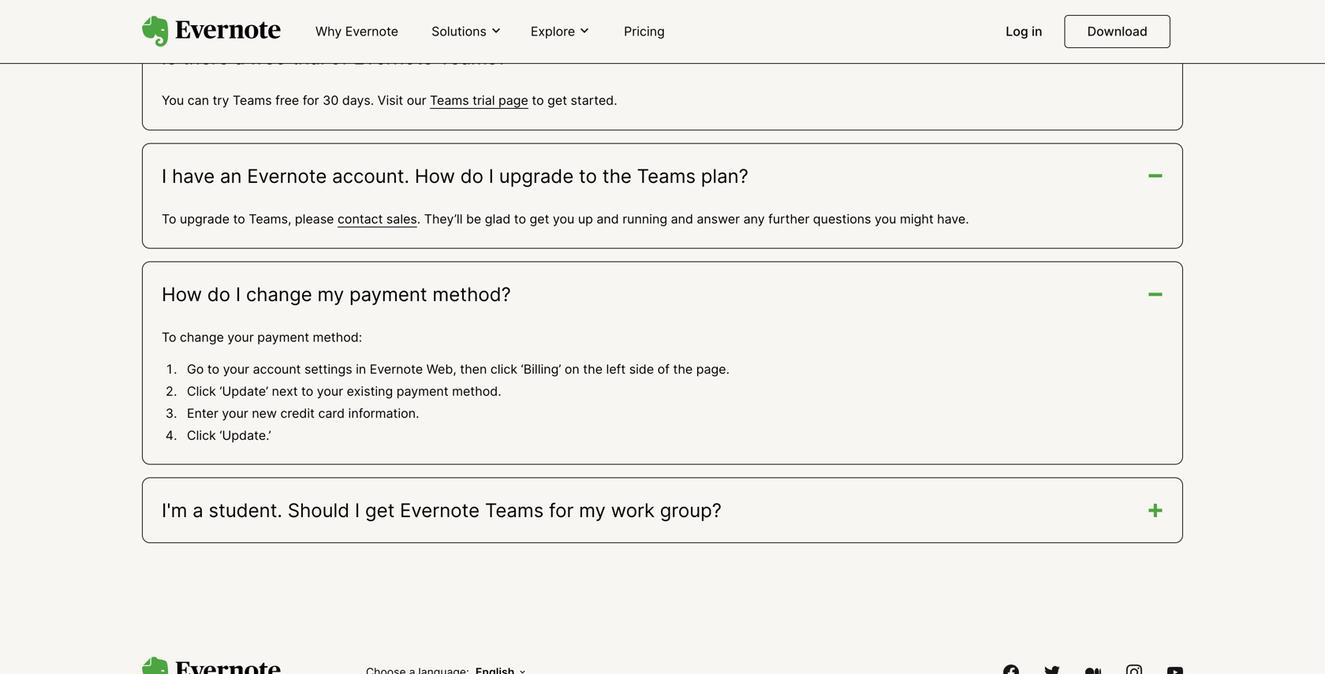 Task type: vqa. For each thing, say whether or not it's contained in the screenshot.
the many
no



Task type: locate. For each thing, give the bounding box(es) containing it.
and right up at the top left of page
[[597, 211, 619, 227]]

1 horizontal spatial a
[[234, 46, 245, 69]]

0 vertical spatial change
[[246, 283, 312, 306]]

1 vertical spatial my
[[579, 499, 606, 522]]

for left work
[[549, 499, 574, 522]]

0 horizontal spatial trial
[[291, 46, 325, 69]]

of right side
[[658, 362, 670, 377]]

your
[[227, 330, 254, 345], [223, 362, 249, 377], [317, 384, 343, 399], [222, 406, 248, 421]]

1 horizontal spatial of
[[658, 362, 670, 377]]

my up "method:"
[[317, 283, 344, 306]]

started.
[[571, 93, 617, 108]]

in inside go to your account settings in evernote web, then click 'billing' on the left side of the page. click 'update' next to your existing payment method. enter your new credit card information. click 'update.'
[[356, 362, 366, 377]]

1 vertical spatial change
[[180, 330, 224, 345]]

there
[[182, 46, 229, 69]]

you can try teams free for 30 days. visit our teams trial page to get started.
[[162, 93, 617, 108]]

teams
[[233, 93, 272, 108], [430, 93, 469, 108], [637, 164, 696, 188], [485, 499, 544, 522]]

1 vertical spatial evernote logo image
[[142, 657, 281, 674]]

a right "i'm"
[[193, 499, 203, 522]]

the
[[602, 164, 632, 188], [583, 362, 603, 377], [673, 362, 693, 377]]

account
[[253, 362, 301, 377]]

1 horizontal spatial upgrade
[[499, 164, 574, 188]]

get right should
[[365, 499, 395, 522]]

explore
[[531, 24, 575, 39]]

upgrade
[[499, 164, 574, 188], [180, 211, 230, 227]]

go to your account settings in evernote web, then click 'billing' on the left side of the page. click 'update' next to your existing payment method. enter your new credit card information. click 'update.'
[[187, 362, 730, 443]]

visit
[[378, 93, 403, 108]]

2 vertical spatial payment
[[397, 384, 448, 399]]

web,
[[426, 362, 457, 377]]

how
[[415, 164, 455, 188], [162, 283, 202, 306]]

trial left the page
[[473, 93, 495, 108]]

questions
[[813, 211, 871, 227]]

1 vertical spatial to
[[162, 330, 176, 345]]

1 vertical spatial in
[[356, 362, 366, 377]]

'billing'
[[521, 362, 561, 377]]

pricing
[[624, 24, 665, 39]]

0 horizontal spatial upgrade
[[180, 211, 230, 227]]

a
[[234, 46, 245, 69], [193, 499, 203, 522]]

my
[[317, 283, 344, 306], [579, 499, 606, 522]]

i'm
[[162, 499, 187, 522]]

payment up "method:"
[[349, 283, 427, 306]]

have
[[172, 164, 215, 188]]

page
[[499, 93, 528, 108]]

change up go
[[180, 330, 224, 345]]

do up be
[[460, 164, 483, 188]]

0 vertical spatial my
[[317, 283, 344, 306]]

upgrade up to upgrade to teams, please contact sales . they'll be glad to get you up and running and answer any further questions you might have.
[[499, 164, 574, 188]]

1 vertical spatial for
[[549, 499, 574, 522]]

work
[[611, 499, 655, 522]]

free left "30"
[[275, 93, 299, 108]]

0 vertical spatial get
[[548, 93, 567, 108]]

up
[[578, 211, 593, 227]]

you left up at the top left of page
[[553, 211, 575, 227]]

evernote inside go to your account settings in evernote web, then click 'billing' on the left side of the page. click 'update' next to your existing payment method. enter your new credit card information. click 'update.'
[[370, 362, 423, 377]]

2 to from the top
[[162, 330, 176, 345]]

why evernote link
[[306, 17, 408, 47]]

0 horizontal spatial you
[[553, 211, 575, 227]]

i have an evernote account. how do i upgrade to the teams plan?
[[162, 164, 748, 188]]

information.
[[348, 406, 419, 421]]

and
[[597, 211, 619, 227], [671, 211, 693, 227]]

teams trial page link
[[430, 93, 528, 108]]

might
[[900, 211, 934, 227]]

for
[[303, 93, 319, 108], [549, 499, 574, 522]]

get
[[548, 93, 567, 108], [530, 211, 549, 227], [365, 499, 395, 522]]

click down enter
[[187, 428, 216, 443]]

evernote logo image
[[142, 16, 281, 47], [142, 657, 281, 674]]

0 vertical spatial do
[[460, 164, 483, 188]]

change
[[246, 283, 312, 306], [180, 330, 224, 345]]

0 horizontal spatial and
[[597, 211, 619, 227]]

1 vertical spatial upgrade
[[180, 211, 230, 227]]

0 vertical spatial upgrade
[[499, 164, 574, 188]]

our
[[407, 93, 426, 108]]

you
[[553, 211, 575, 227], [875, 211, 896, 227]]

new
[[252, 406, 277, 421]]

payment up 'account'
[[257, 330, 309, 345]]

get left started.
[[548, 93, 567, 108]]

to for to change your payment method:
[[162, 330, 176, 345]]

1 horizontal spatial you
[[875, 211, 896, 227]]

1 horizontal spatial do
[[460, 164, 483, 188]]

1 evernote logo image from the top
[[142, 16, 281, 47]]

left
[[606, 362, 626, 377]]

do
[[460, 164, 483, 188], [207, 283, 230, 306]]

payment down web,
[[397, 384, 448, 399]]

then
[[460, 362, 487, 377]]

upgrade down have at the left top of the page
[[180, 211, 230, 227]]

method?
[[433, 283, 511, 306]]

in up existing
[[356, 362, 366, 377]]

1 horizontal spatial and
[[671, 211, 693, 227]]

is there a free trial of evernote teams?
[[162, 46, 507, 69]]

1 vertical spatial of
[[658, 362, 670, 377]]

can
[[188, 93, 209, 108]]

contact
[[338, 211, 383, 227]]

click
[[491, 362, 517, 377]]

1 vertical spatial a
[[193, 499, 203, 522]]

0 horizontal spatial do
[[207, 283, 230, 306]]

1 vertical spatial how
[[162, 283, 202, 306]]

1 vertical spatial free
[[275, 93, 299, 108]]

0 vertical spatial how
[[415, 164, 455, 188]]

log in
[[1006, 24, 1042, 39]]

why
[[316, 24, 342, 39]]

do up to change your payment method:
[[207, 283, 230, 306]]

1 horizontal spatial my
[[579, 499, 606, 522]]

they'll
[[424, 211, 463, 227]]

i
[[162, 164, 167, 188], [489, 164, 494, 188], [236, 283, 241, 306], [355, 499, 360, 522]]

to
[[162, 211, 176, 227], [162, 330, 176, 345]]

how up they'll
[[415, 164, 455, 188]]

1 horizontal spatial for
[[549, 499, 574, 522]]

0 horizontal spatial in
[[356, 362, 366, 377]]

1 vertical spatial do
[[207, 283, 230, 306]]

your up 'update'
[[223, 362, 249, 377]]

1 vertical spatial payment
[[257, 330, 309, 345]]

payment
[[349, 283, 427, 306], [257, 330, 309, 345], [397, 384, 448, 399]]

to for to upgrade to teams, please contact sales . they'll be glad to get you up and running and answer any further questions you might have.
[[162, 211, 176, 227]]

change up to change your payment method:
[[246, 283, 312, 306]]

0 vertical spatial in
[[1032, 24, 1042, 39]]

1 vertical spatial get
[[530, 211, 549, 227]]

and left answer on the top right of the page
[[671, 211, 693, 227]]

explore button
[[526, 23, 596, 40]]

1 to from the top
[[162, 211, 176, 227]]

any
[[744, 211, 765, 227]]

further
[[768, 211, 810, 227]]

you left the might on the top right of page
[[875, 211, 896, 227]]

1 vertical spatial click
[[187, 428, 216, 443]]

0 horizontal spatial for
[[303, 93, 319, 108]]

to up up at the top left of page
[[579, 164, 597, 188]]

evernote for get
[[400, 499, 480, 522]]

how up go
[[162, 283, 202, 306]]

0 vertical spatial free
[[250, 46, 286, 69]]

i right should
[[355, 499, 360, 522]]

log in link
[[996, 17, 1052, 47]]

i up to change your payment method:
[[236, 283, 241, 306]]

method:
[[313, 330, 362, 345]]

trial down why on the top left of the page
[[291, 46, 325, 69]]

a right there
[[234, 46, 245, 69]]

1 horizontal spatial change
[[246, 283, 312, 306]]

my left work
[[579, 499, 606, 522]]

in
[[1032, 24, 1042, 39], [356, 362, 366, 377]]

2 vertical spatial get
[[365, 499, 395, 522]]

0 vertical spatial payment
[[349, 283, 427, 306]]

0 horizontal spatial of
[[330, 46, 348, 69]]

click
[[187, 384, 216, 399], [187, 428, 216, 443]]

2 you from the left
[[875, 211, 896, 227]]

to right go
[[207, 362, 219, 377]]

an
[[220, 164, 242, 188]]

evernote for of
[[354, 46, 433, 69]]

contact sales link
[[338, 211, 417, 227]]

0 vertical spatial to
[[162, 211, 176, 227]]

answer
[[697, 211, 740, 227]]

get right glad
[[530, 211, 549, 227]]

0 vertical spatial of
[[330, 46, 348, 69]]

evernote
[[345, 24, 398, 39], [354, 46, 433, 69], [247, 164, 327, 188], [370, 362, 423, 377], [400, 499, 480, 522]]

'update'
[[220, 384, 268, 399]]

in right 'log'
[[1032, 24, 1042, 39]]

1 vertical spatial trial
[[473, 93, 495, 108]]

free
[[250, 46, 286, 69], [275, 93, 299, 108]]

of down why on the top left of the page
[[330, 46, 348, 69]]

student.
[[209, 499, 282, 522]]

click up enter
[[187, 384, 216, 399]]

0 horizontal spatial my
[[317, 283, 344, 306]]

for left "30"
[[303, 93, 319, 108]]

is
[[162, 46, 177, 69]]

0 vertical spatial evernote logo image
[[142, 16, 281, 47]]

0 vertical spatial click
[[187, 384, 216, 399]]

of
[[330, 46, 348, 69], [658, 362, 670, 377]]

free right there
[[250, 46, 286, 69]]



Task type: describe. For each thing, give the bounding box(es) containing it.
you
[[162, 93, 184, 108]]

solutions button
[[427, 23, 507, 40]]

why evernote
[[316, 24, 398, 39]]

0 horizontal spatial a
[[193, 499, 203, 522]]

to right the page
[[532, 93, 544, 108]]

download link
[[1065, 15, 1171, 48]]

0 vertical spatial trial
[[291, 46, 325, 69]]

your up card
[[317, 384, 343, 399]]

.
[[417, 211, 421, 227]]

the left page.
[[673, 362, 693, 377]]

teams,
[[249, 211, 291, 227]]

days.
[[342, 93, 374, 108]]

to right next
[[301, 384, 313, 399]]

group?
[[660, 499, 722, 522]]

have.
[[937, 211, 969, 227]]

your up 'account'
[[227, 330, 254, 345]]

try
[[213, 93, 229, 108]]

1 horizontal spatial how
[[415, 164, 455, 188]]

i left have at the left top of the page
[[162, 164, 167, 188]]

1 and from the left
[[597, 211, 619, 227]]

evernote for in
[[370, 362, 423, 377]]

teams?
[[439, 46, 507, 69]]

30
[[323, 93, 339, 108]]

the right on
[[583, 362, 603, 377]]

i up glad
[[489, 164, 494, 188]]

existing
[[347, 384, 393, 399]]

to change your payment method:
[[162, 330, 362, 345]]

next
[[272, 384, 298, 399]]

settings
[[304, 362, 352, 377]]

please
[[295, 211, 334, 227]]

pricing link
[[615, 17, 674, 47]]

to upgrade to teams, please contact sales . they'll be glad to get you up and running and answer any further questions you might have.
[[162, 211, 969, 227]]

0 horizontal spatial how
[[162, 283, 202, 306]]

1 you from the left
[[553, 211, 575, 227]]

2 click from the top
[[187, 428, 216, 443]]

1 horizontal spatial trial
[[473, 93, 495, 108]]

should
[[288, 499, 350, 522]]

credit
[[280, 406, 315, 421]]

1 click from the top
[[187, 384, 216, 399]]

payment inside go to your account settings in evernote web, then click 'billing' on the left side of the page. click 'update' next to your existing payment method. enter your new credit card information. click 'update.'
[[397, 384, 448, 399]]

solutions
[[432, 24, 487, 39]]

page.
[[696, 362, 730, 377]]

be
[[466, 211, 481, 227]]

log
[[1006, 24, 1028, 39]]

the up running
[[602, 164, 632, 188]]

download
[[1087, 24, 1148, 39]]

0 horizontal spatial change
[[180, 330, 224, 345]]

'update.'
[[220, 428, 271, 443]]

i'm a student. should i get evernote teams for my work group?
[[162, 499, 722, 522]]

your down 'update'
[[222, 406, 248, 421]]

2 evernote logo image from the top
[[142, 657, 281, 674]]

how do i change my payment method?
[[162, 283, 511, 306]]

glad
[[485, 211, 511, 227]]

enter
[[187, 406, 218, 421]]

card
[[318, 406, 345, 421]]

2 and from the left
[[671, 211, 693, 227]]

side
[[629, 362, 654, 377]]

method.
[[452, 384, 501, 399]]

to left the teams,
[[233, 211, 245, 227]]

to right glad
[[514, 211, 526, 227]]

go
[[187, 362, 204, 377]]

of inside go to your account settings in evernote web, then click 'billing' on the left side of the page. click 'update' next to your existing payment method. enter your new credit card information. click 'update.'
[[658, 362, 670, 377]]

0 vertical spatial a
[[234, 46, 245, 69]]

running
[[623, 211, 667, 227]]

plan?
[[701, 164, 748, 188]]

1 horizontal spatial in
[[1032, 24, 1042, 39]]

0 vertical spatial for
[[303, 93, 319, 108]]

sales
[[386, 211, 417, 227]]

on
[[565, 362, 580, 377]]

account.
[[332, 164, 409, 188]]



